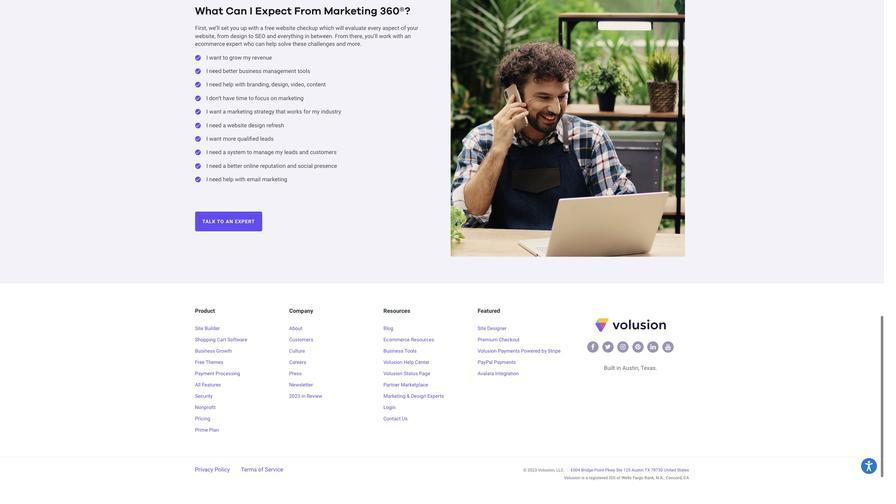 Task type: vqa. For each thing, say whether or not it's contained in the screenshot.
the leftmost OR
no



Task type: describe. For each thing, give the bounding box(es) containing it.
from
[[217, 33, 229, 39]]

open accessibe: accessibility options, statement and help image
[[865, 461, 873, 472]]

for
[[304, 108, 311, 115]]

a for i want a marketing strategy that works for my industry
[[223, 108, 226, 115]]

grow
[[229, 54, 242, 61]]

you
[[230, 25, 239, 32]]

can
[[226, 6, 247, 17]]

your
[[407, 25, 418, 32]]

marketplace
[[401, 382, 428, 388]]

avalara
[[478, 371, 494, 377]]

with up the time
[[235, 81, 246, 88]]

united states
[[664, 468, 689, 473]]

i for i need a better online reputation and social presence
[[206, 163, 208, 169]]

avalara integration
[[478, 371, 519, 377]]

tools
[[298, 68, 310, 74]]

who
[[244, 41, 254, 47]]

prime plan link
[[195, 428, 219, 433]]

you'll
[[365, 33, 378, 39]]

us
[[402, 416, 408, 422]]

follow volusion on twitter image
[[605, 344, 611, 350]]

payment processing link
[[195, 371, 240, 377]]

to inside the "first, we'll set you up with a free website checkup which will evaluate every aspect of your website, from design to seo and everything in between. from there, you'll work with an ecommerce expert who can help solve these challenges and more."
[[249, 33, 254, 39]]

builder
[[205, 326, 220, 332]]

in for built in austin, texas.
[[617, 365, 621, 372]]

first, we'll set you up with a free website checkup which will evaluate every aspect of your website, from design to seo and everything in between. from there, you'll work with an ecommerce expert who can help solve these challenges and more.
[[195, 25, 418, 47]]

volusion payments powered by stripe
[[478, 348, 561, 354]]

ecommerce resources
[[384, 337, 434, 343]]

&
[[407, 394, 410, 399]]

follow volusion on youtube image
[[665, 344, 671, 350]]

checkout
[[499, 337, 520, 343]]

1 vertical spatial 2023
[[528, 468, 537, 473]]

© 2023 volusion, llc.
[[523, 468, 565, 473]]

1 vertical spatial design
[[248, 122, 265, 129]]

concord,
[[666, 476, 683, 481]]

0 vertical spatial better
[[223, 68, 238, 74]]

privacy policy
[[195, 467, 230, 473]]

up
[[241, 25, 247, 32]]

pkwy
[[605, 468, 615, 473]]

to right the time
[[249, 95, 254, 102]]

free
[[265, 25, 274, 32]]

point
[[594, 468, 604, 473]]

business growth
[[195, 348, 232, 354]]

a for i need a website design refresh
[[223, 122, 226, 129]]

1 vertical spatial better
[[227, 163, 242, 169]]

nonprofit link
[[195, 405, 216, 411]]

need for i need help with email marketing
[[209, 176, 222, 183]]

design,
[[271, 81, 289, 88]]

volusion status page link
[[384, 371, 430, 377]]

in inside the "first, we'll set you up with a free website checkup which will evaluate every aspect of your website, from design to seo and everything in between. from there, you'll work with an ecommerce expert who can help solve these challenges and more."
[[305, 33, 309, 39]]

i need help with email marketing
[[206, 176, 287, 183]]

done for i need a better online reputation and social presence
[[195, 163, 201, 169]]

done for i don't have time to focus on marketing
[[195, 96, 201, 101]]

works
[[287, 108, 302, 115]]

2 vertical spatial my
[[275, 149, 283, 156]]

business growth link
[[195, 348, 232, 354]]

reputation
[[260, 163, 286, 169]]

1 vertical spatial resources
[[411, 337, 434, 343]]

business tools
[[384, 348, 417, 354]]

business for resources
[[384, 348, 404, 354]]

these
[[293, 41, 307, 47]]

email
[[247, 176, 261, 183]]

customers
[[310, 149, 337, 156]]

experts
[[427, 394, 444, 399]]

need for i need a better online reputation and social presence
[[209, 163, 222, 169]]

6504 bridge point pkwy ste 125 austin tx 78730 united states
[[571, 468, 689, 473]]

2 horizontal spatial my
[[312, 108, 320, 115]]

newsletter
[[289, 382, 313, 388]]

and left more. at the left of page
[[336, 41, 346, 47]]

a for i need a better online reputation and social presence
[[223, 163, 226, 169]]

powered
[[521, 348, 540, 354]]

page
[[419, 371, 430, 377]]

seo
[[255, 33, 265, 39]]

ca
[[684, 476, 689, 481]]

0 vertical spatial marketing
[[278, 95, 304, 102]]

with down aspect
[[393, 33, 403, 39]]

design inside the "first, we'll set you up with a free website checkup which will evaluate every aspect of your website, from design to seo and everything in between. from there, you'll work with an ecommerce expert who can help solve these challenges and more."
[[230, 33, 247, 39]]

2 horizontal spatial of
[[617, 476, 621, 481]]

plan
[[209, 428, 219, 433]]

austin
[[632, 468, 644, 473]]

to right system
[[247, 149, 252, 156]]

wells
[[622, 476, 632, 481]]

done for i need a system to manage my leads and customers
[[195, 150, 201, 155]]

refresh
[[266, 122, 284, 129]]

service
[[265, 467, 283, 473]]

bank,
[[645, 476, 655, 481]]

1 vertical spatial marketing
[[384, 394, 406, 399]]

i for i need help with email marketing
[[206, 176, 208, 183]]

tx
[[645, 468, 650, 473]]

premium checkout
[[478, 337, 520, 343]]

help for branding,
[[223, 81, 234, 88]]

i for i want more qualified leads
[[206, 136, 208, 142]]

more.
[[347, 41, 362, 47]]

all
[[195, 382, 201, 388]]

site builder link
[[195, 326, 220, 332]]

1 vertical spatial of
[[258, 467, 264, 473]]

is
[[582, 476, 585, 481]]

by
[[542, 348, 547, 354]]

1 vertical spatial website
[[227, 122, 247, 129]]

volusion help center
[[384, 360, 430, 365]]

ecommerce
[[195, 41, 225, 47]]

on
[[271, 95, 277, 102]]

done for i need help with branding, design, video, content
[[195, 82, 201, 88]]

volusion is a registered iso of wells fargo bank, n.a., concord, ca
[[564, 476, 689, 481]]

and up "social"
[[299, 149, 309, 156]]

processing
[[216, 371, 240, 377]]

2023 in review link
[[289, 394, 322, 399]]

pricing
[[195, 416, 210, 422]]

stripe
[[548, 348, 561, 354]]

partner marketplace
[[384, 382, 428, 388]]

solve
[[278, 41, 291, 47]]

features
[[202, 382, 221, 388]]

volusion for volusion payments powered by stripe
[[478, 348, 497, 354]]

volusion for volusion status page
[[384, 371, 403, 377]]

payment
[[195, 371, 214, 377]]

to right talk
[[217, 219, 224, 225]]

contact
[[384, 416, 401, 422]]

and left "social"
[[287, 163, 297, 169]]

privacy policy link
[[195, 467, 230, 473]]

ste
[[616, 468, 623, 473]]

i want to grow my revenue
[[206, 54, 272, 61]]

to left grow
[[223, 54, 228, 61]]

shopping cart software
[[195, 337, 247, 343]]

need for i need better business management tools
[[209, 68, 222, 74]]

i for i need a website design refresh
[[206, 122, 208, 129]]

want for to
[[209, 54, 222, 61]]

first,
[[195, 25, 207, 32]]

ecommerce software by volusion image
[[594, 318, 667, 338]]

of inside the "first, we'll set you up with a free website checkup which will evaluate every aspect of your website, from design to seo and everything in between. from there, you'll work with an ecommerce expert who can help solve these challenges and more."
[[401, 25, 406, 32]]

site for product
[[195, 326, 203, 332]]

i for i don't have time to focus on marketing
[[206, 95, 208, 102]]

social
[[298, 163, 313, 169]]

culture link
[[289, 348, 305, 354]]

done for i need a website design refresh
[[195, 123, 201, 128]]

2023 in review
[[289, 394, 322, 399]]

0 vertical spatial resources
[[384, 308, 410, 315]]

volusion for volusion help center
[[384, 360, 403, 365]]

austin,
[[622, 365, 640, 372]]

careers link
[[289, 360, 306, 365]]

need for i need a website design refresh
[[209, 122, 222, 129]]



Task type: locate. For each thing, give the bounding box(es) containing it.
need for i need help with branding, design, video, content
[[209, 81, 222, 88]]

6504
[[571, 468, 580, 473]]

login link
[[384, 405, 396, 411]]

a for volusion is a registered iso of wells fargo bank, n.a., concord, ca
[[586, 476, 588, 481]]

paypal
[[478, 360, 493, 365]]

we'll
[[209, 25, 220, 32]]

fargo
[[633, 476, 644, 481]]

growth
[[216, 348, 232, 354]]

payment processing
[[195, 371, 240, 377]]

from inside the "first, we'll set you up with a free website checkup which will evaluate every aspect of your website, from design to seo and everything in between. from there, you'll work with an ecommerce expert who can help solve these challenges and more."
[[335, 33, 348, 39]]

will
[[336, 25, 344, 32]]

branding,
[[247, 81, 270, 88]]

0 vertical spatial design
[[230, 33, 247, 39]]

0 vertical spatial expert
[[226, 41, 242, 47]]

and
[[267, 33, 276, 39], [336, 41, 346, 47], [299, 149, 309, 156], [287, 163, 297, 169]]

©
[[523, 468, 527, 473]]

i for i need a system to manage my leads and customers
[[206, 149, 208, 156]]

payments
[[498, 348, 520, 354], [494, 360, 516, 365]]

follow volusion on facebook image
[[591, 344, 595, 350]]

done for i want more qualified leads
[[195, 136, 201, 142]]

payments for paypal
[[494, 360, 516, 365]]

3 need from the top
[[209, 122, 222, 129]]

better down system
[[227, 163, 242, 169]]

site up premium
[[478, 326, 486, 332]]

from up checkup
[[294, 6, 321, 17]]

business down ecommerce
[[384, 348, 404, 354]]

marketing up the evaluate
[[324, 6, 378, 17]]

2 vertical spatial marketing
[[262, 176, 287, 183]]

with right up
[[248, 25, 259, 32]]

an down your
[[405, 33, 411, 39]]

follow volusion on pinterest image
[[635, 344, 641, 350]]

1 horizontal spatial website
[[276, 25, 295, 32]]

and down 'free'
[[267, 33, 276, 39]]

registered
[[589, 476, 608, 481]]

that
[[276, 108, 286, 115]]

2 vertical spatial of
[[617, 476, 621, 481]]

i for i need better business management tools
[[206, 68, 208, 74]]

focus
[[255, 95, 269, 102]]

i want more qualified leads
[[206, 136, 274, 142]]

a inside the "first, we'll set you up with a free website checkup which will evaluate every aspect of your website, from design to seo and everything in between. from there, you'll work with an ecommerce expert who can help solve these challenges and more."
[[260, 25, 263, 32]]

marketing down the time
[[227, 108, 253, 115]]

a right is
[[586, 476, 588, 481]]

my right for
[[312, 108, 320, 115]]

time
[[236, 95, 247, 102]]

i
[[250, 6, 253, 17], [206, 54, 208, 61], [206, 68, 208, 74], [206, 81, 208, 88], [206, 95, 208, 102], [206, 108, 208, 115], [206, 122, 208, 129], [206, 136, 208, 142], [206, 149, 208, 156], [206, 163, 208, 169], [206, 176, 208, 183]]

9 done from the top
[[195, 163, 201, 169]]

a left system
[[223, 149, 226, 156]]

0 vertical spatial leads
[[260, 136, 274, 142]]

about
[[289, 326, 302, 332]]

0 vertical spatial from
[[294, 6, 321, 17]]

help left email
[[223, 176, 234, 183]]

free themes link
[[195, 360, 223, 365]]

0 vertical spatial want
[[209, 54, 222, 61]]

leads up manage on the top left of page
[[260, 136, 274, 142]]

what can i expect from marketing 360®?
[[195, 6, 410, 17]]

manage
[[253, 149, 274, 156]]

1 vertical spatial in
[[617, 365, 621, 372]]

1 vertical spatial marketing
[[227, 108, 253, 115]]

3 done from the top
[[195, 82, 201, 88]]

marketing360 image
[[451, 0, 685, 257]]

all features link
[[195, 382, 221, 388]]

0 horizontal spatial website
[[227, 122, 247, 129]]

0 vertical spatial my
[[243, 54, 251, 61]]

free
[[195, 360, 205, 365]]

newsletter link
[[289, 382, 313, 388]]

0 horizontal spatial site
[[195, 326, 203, 332]]

0 horizontal spatial business
[[195, 348, 215, 354]]

1 vertical spatial leads
[[284, 149, 298, 156]]

help for email
[[223, 176, 234, 183]]

more
[[223, 136, 236, 142]]

volusion status page
[[384, 371, 430, 377]]

3 want from the top
[[209, 136, 222, 142]]

1 horizontal spatial design
[[248, 122, 265, 129]]

2 need from the top
[[209, 81, 222, 88]]

ecommerce
[[384, 337, 410, 343]]

2 want from the top
[[209, 108, 222, 115]]

2023 right the © at the right bottom of page
[[528, 468, 537, 473]]

payments for volusion
[[498, 348, 520, 354]]

payments down checkout
[[498, 348, 520, 354]]

prime plan
[[195, 428, 219, 433]]

0 vertical spatial in
[[305, 33, 309, 39]]

website up the everything
[[276, 25, 295, 32]]

0 horizontal spatial leads
[[260, 136, 274, 142]]

i for i need help with branding, design, video, content
[[206, 81, 208, 88]]

0 vertical spatial payments
[[498, 348, 520, 354]]

done for i need better business management tools
[[195, 68, 201, 74]]

leads up reputation on the top
[[284, 149, 298, 156]]

4 done from the top
[[195, 96, 201, 101]]

i for i want a marketing strategy that works for my industry
[[206, 108, 208, 115]]

of left your
[[401, 25, 406, 32]]

i for i want to grow my revenue
[[206, 54, 208, 61]]

1 horizontal spatial of
[[401, 25, 406, 32]]

a up "more"
[[223, 122, 226, 129]]

volusion for volusion is a registered iso of wells fargo bank, n.a., concord, ca
[[564, 476, 580, 481]]

want down ecommerce
[[209, 54, 222, 61]]

1 business from the left
[[195, 348, 215, 354]]

2 vertical spatial help
[[223, 176, 234, 183]]

done for i want to grow my revenue
[[195, 55, 201, 61]]

partner marketplace link
[[384, 382, 428, 388]]

business for product
[[195, 348, 215, 354]]

integration
[[495, 371, 519, 377]]

an inside the "first, we'll set you up with a free website checkup which will evaluate every aspect of your website, from design to seo and everything in between. from there, you'll work with an ecommerce expert who can help solve these challenges and more."
[[405, 33, 411, 39]]

a up i need help with email marketing
[[223, 163, 226, 169]]

management
[[263, 68, 296, 74]]

want down don't
[[209, 108, 222, 115]]

1 vertical spatial an
[[226, 219, 233, 225]]

7 done from the top
[[195, 136, 201, 142]]

every
[[368, 25, 381, 32]]

blog
[[384, 326, 393, 332]]

featured
[[478, 308, 500, 315]]

design
[[411, 394, 426, 399]]

customers
[[289, 337, 313, 343]]

0 horizontal spatial from
[[294, 6, 321, 17]]

5 done from the top
[[195, 109, 201, 115]]

resources up tools
[[411, 337, 434, 343]]

1 need from the top
[[209, 68, 222, 74]]

paypal payments link
[[478, 360, 516, 365]]

0 vertical spatial an
[[405, 33, 411, 39]]

cart
[[217, 337, 226, 343]]

0 vertical spatial help
[[266, 41, 277, 47]]

in down checkup
[[305, 33, 309, 39]]

2 vertical spatial in
[[302, 394, 306, 399]]

0 horizontal spatial resources
[[384, 308, 410, 315]]

with left email
[[235, 176, 246, 183]]

a for i need a system to manage my leads and customers
[[223, 149, 226, 156]]

marketing down reputation on the top
[[262, 176, 287, 183]]

1 vertical spatial help
[[223, 81, 234, 88]]

better down grow
[[223, 68, 238, 74]]

privacy
[[195, 467, 213, 473]]

done
[[195, 55, 201, 61], [195, 68, 201, 74], [195, 82, 201, 88], [195, 96, 201, 101], [195, 109, 201, 115], [195, 123, 201, 128], [195, 136, 201, 142], [195, 150, 201, 155], [195, 163, 201, 169], [195, 177, 201, 183]]

2 vertical spatial want
[[209, 136, 222, 142]]

my right grow
[[243, 54, 251, 61]]

a down have
[[223, 108, 226, 115]]

customers link
[[289, 337, 313, 343]]

product
[[195, 308, 215, 315]]

tools
[[405, 348, 417, 354]]

expert inside the "first, we'll set you up with a free website checkup which will evaluate every aspect of your website, from design to seo and everything in between. from there, you'll work with an ecommerce expert who can help solve these challenges and more."
[[226, 41, 242, 47]]

1 horizontal spatial my
[[275, 149, 283, 156]]

in
[[305, 33, 309, 39], [617, 365, 621, 372], [302, 394, 306, 399]]

marketing up works
[[278, 95, 304, 102]]

business down "shopping"
[[195, 348, 215, 354]]

1 vertical spatial my
[[312, 108, 320, 115]]

i need a better online reputation and social presence
[[206, 163, 337, 169]]

help right can
[[266, 41, 277, 47]]

1 vertical spatial from
[[335, 33, 348, 39]]

of right "iso"
[[617, 476, 621, 481]]

done for i need help with email marketing
[[195, 177, 201, 183]]

website
[[276, 25, 295, 32], [227, 122, 247, 129]]

site for featured
[[478, 326, 486, 332]]

revenue
[[252, 54, 272, 61]]

business
[[239, 68, 262, 74]]

1 want from the top
[[209, 54, 222, 61]]

1 site from the left
[[195, 326, 203, 332]]

volusion down business tools
[[384, 360, 403, 365]]

1 horizontal spatial from
[[335, 33, 348, 39]]

6 done from the top
[[195, 123, 201, 128]]

125
[[624, 468, 631, 473]]

2 done from the top
[[195, 68, 201, 74]]

status
[[404, 371, 418, 377]]

0 horizontal spatial of
[[258, 467, 264, 473]]

themes
[[206, 360, 223, 365]]

0 horizontal spatial design
[[230, 33, 247, 39]]

site up "shopping"
[[195, 326, 203, 332]]

follow volusion on linkedin image
[[650, 344, 656, 350]]

volusion down 6504 at the bottom right of page
[[564, 476, 580, 481]]

a left 'free'
[[260, 25, 263, 32]]

0 vertical spatial marketing
[[324, 6, 378, 17]]

0 horizontal spatial marketing
[[324, 6, 378, 17]]

want for a
[[209, 108, 222, 115]]

0 horizontal spatial my
[[243, 54, 251, 61]]

online
[[244, 163, 259, 169]]

expect
[[255, 6, 292, 17]]

iso
[[609, 476, 616, 481]]

0 vertical spatial website
[[276, 25, 295, 32]]

1 vertical spatial want
[[209, 108, 222, 115]]

0 vertical spatial 2023
[[289, 394, 300, 399]]

6 need from the top
[[209, 176, 222, 183]]

help inside the "first, we'll set you up with a free website checkup which will evaluate every aspect of your website, from design to seo and everything in between. from there, you'll work with an ecommerce expert who can help solve these challenges and more."
[[266, 41, 277, 47]]

terms of service
[[241, 467, 283, 473]]

premium
[[478, 337, 498, 343]]

industry
[[321, 108, 341, 115]]

challenges
[[308, 41, 335, 47]]

1 vertical spatial expert
[[235, 219, 255, 225]]

site designer link
[[478, 326, 507, 332]]

in for 2023 in review
[[302, 394, 306, 399]]

marketing
[[278, 95, 304, 102], [227, 108, 253, 115], [262, 176, 287, 183]]

4 need from the top
[[209, 149, 222, 156]]

website inside the "first, we'll set you up with a free website checkup which will evaluate every aspect of your website, from design to seo and everything in between. from there, you'll work with an ecommerce expert who can help solve these challenges and more."
[[276, 25, 295, 32]]

2 business from the left
[[384, 348, 404, 354]]

1 done from the top
[[195, 55, 201, 61]]

1 horizontal spatial business
[[384, 348, 404, 354]]

resources up blog
[[384, 308, 410, 315]]

resources
[[384, 308, 410, 315], [411, 337, 434, 343]]

1 horizontal spatial leads
[[284, 149, 298, 156]]

marketing down partner
[[384, 394, 406, 399]]

design down you
[[230, 33, 247, 39]]

my
[[243, 54, 251, 61], [312, 108, 320, 115], [275, 149, 283, 156]]

1 horizontal spatial site
[[478, 326, 486, 332]]

a
[[260, 25, 263, 32], [223, 108, 226, 115], [223, 122, 226, 129], [223, 149, 226, 156], [223, 163, 226, 169], [586, 476, 588, 481]]

volusion up partner
[[384, 371, 403, 377]]

design down strategy
[[248, 122, 265, 129]]

site builder
[[195, 326, 220, 332]]

i want a marketing strategy that works for my industry
[[206, 108, 341, 115]]

of right terms
[[258, 467, 264, 473]]

1 horizontal spatial an
[[405, 33, 411, 39]]

to up who
[[249, 33, 254, 39]]

i don't have time to focus on marketing
[[206, 95, 304, 102]]

10 done from the top
[[195, 177, 201, 183]]

security
[[195, 394, 213, 399]]

need for i need a system to manage my leads and customers
[[209, 149, 222, 156]]

0 horizontal spatial an
[[226, 219, 233, 225]]

aspect
[[383, 25, 399, 32]]

want for more
[[209, 136, 222, 142]]

volusion,
[[538, 468, 555, 473]]

0 vertical spatial of
[[401, 25, 406, 32]]

1 horizontal spatial resources
[[411, 337, 434, 343]]

center
[[415, 360, 430, 365]]

business
[[195, 348, 215, 354], [384, 348, 404, 354]]

1 horizontal spatial 2023
[[528, 468, 537, 473]]

website up the i want more qualified leads
[[227, 122, 247, 129]]

2 site from the left
[[478, 326, 486, 332]]

there,
[[349, 33, 363, 39]]

done for i want a marketing strategy that works for my industry
[[195, 109, 201, 115]]

don't
[[209, 95, 222, 102]]

an right talk
[[226, 219, 233, 225]]

talk
[[202, 219, 216, 225]]

n.a.,
[[656, 476, 665, 481]]

payments up integration
[[494, 360, 516, 365]]

1 vertical spatial payments
[[494, 360, 516, 365]]

in left review
[[302, 394, 306, 399]]

follow volusion on instagram image
[[620, 344, 626, 350]]

2023 down newsletter
[[289, 394, 300, 399]]

want left "more"
[[209, 136, 222, 142]]

from
[[294, 6, 321, 17], [335, 33, 348, 39]]

from down will
[[335, 33, 348, 39]]

help up have
[[223, 81, 234, 88]]

avalara integration link
[[478, 371, 519, 377]]

my up reputation on the top
[[275, 149, 283, 156]]

volusion down premium
[[478, 348, 497, 354]]

in right built
[[617, 365, 621, 372]]

1 horizontal spatial marketing
[[384, 394, 406, 399]]

0 horizontal spatial 2023
[[289, 394, 300, 399]]

8 done from the top
[[195, 150, 201, 155]]

5 need from the top
[[209, 163, 222, 169]]



